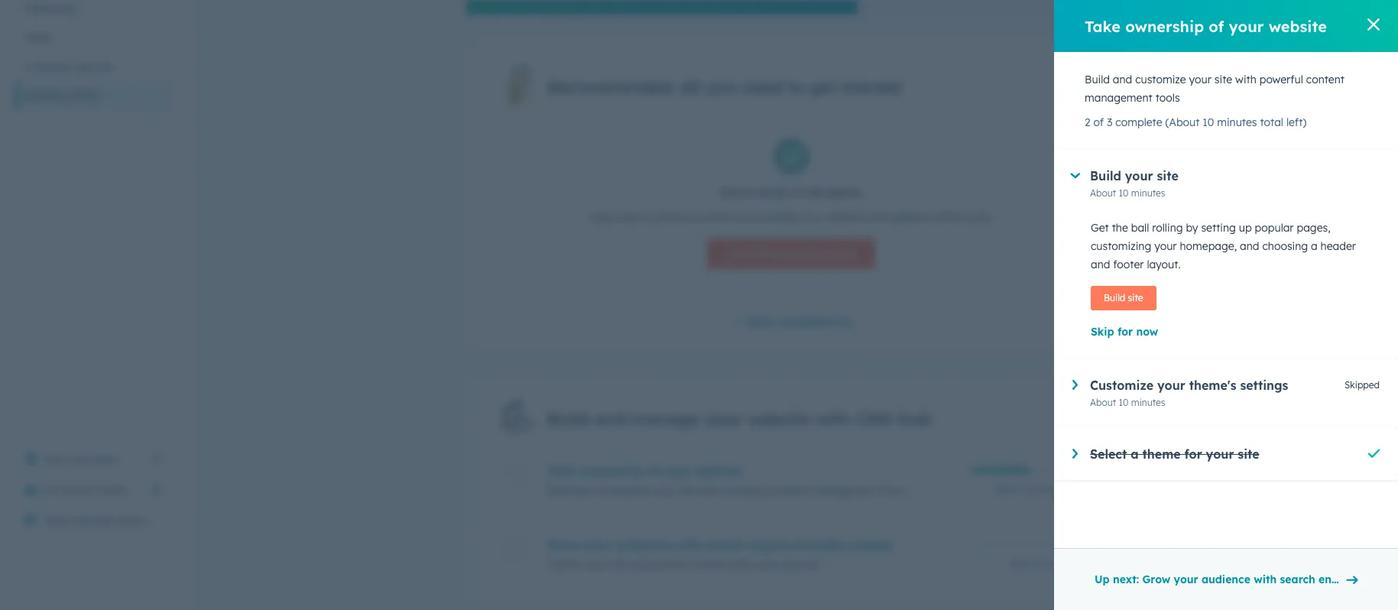 Task type: locate. For each thing, give the bounding box(es) containing it.
and inside grow your audience with search engine-friendly content publish your site and attract visitors with your content
[[633, 558, 652, 572]]

0 vertical spatial audience
[[615, 537, 671, 553]]

website left close icon
[[1269, 16, 1327, 36]]

start overview demo
[[43, 514, 148, 528]]

with
[[1236, 73, 1257, 86], [866, 210, 888, 224], [816, 408, 851, 430], [698, 484, 719, 497], [675, 537, 701, 553], [732, 558, 753, 572], [1254, 573, 1277, 586]]

management
[[1085, 91, 1153, 105], [810, 484, 878, 497]]

1 vertical spatial caret image
[[1073, 380, 1078, 390]]

0 horizontal spatial audience
[[615, 537, 671, 553]]

about inside customize your theme's settings about 10 minutes
[[1090, 397, 1116, 408]]

0 vertical spatial customize
[[1135, 73, 1186, 86]]

minutes up 'ball' in the top right of the page
[[1131, 187, 1166, 199]]

take inside dialog
[[1085, 16, 1121, 36]]

1 vertical spatial friendly
[[1360, 573, 1398, 586]]

1 vertical spatial (cms)
[[932, 210, 962, 224]]

0 vertical spatial (cms)
[[68, 89, 98, 102]]

ownership inside take ownership of your website build and customize your site with powerful content management tools
[[580, 463, 643, 478]]

0 vertical spatial for
[[1118, 325, 1133, 339]]

start overview demo link
[[15, 505, 171, 536]]

0 horizontal spatial search
[[705, 537, 745, 553]]

build and customize your site with powerful content management tools
[[1085, 73, 1345, 105]]

layout.
[[1147, 258, 1181, 271]]

build inside build your site about 10 minutes
[[1090, 168, 1121, 183]]

and inside the build and customize your site with powerful content management tools
[[1113, 73, 1132, 86]]

tools down basics
[[832, 247, 857, 261]]

caret image left customize
[[1073, 380, 1078, 390]]

tools inside button
[[832, 247, 857, 261]]

(1)
[[839, 315, 853, 329]]

site up 2 of 3 complete (about 10 minutes total left)
[[1215, 73, 1233, 86]]

10
[[1203, 115, 1214, 129], [1119, 187, 1129, 199], [1119, 397, 1129, 408], [1022, 484, 1032, 495]]

tools
[[1156, 91, 1180, 105], [832, 247, 857, 261], [881, 484, 906, 497]]

audience inside grow your audience with search engine-friendly content publish your site and attract visitors with your content
[[615, 537, 671, 553]]

for left now
[[1118, 325, 1133, 339]]

all
[[757, 186, 770, 199]]

0 vertical spatial website
[[24, 89, 65, 102]]

view your plan
[[43, 453, 117, 466]]

site inside take ownership of your website build and customize your site with powerful content management tools
[[677, 484, 695, 497]]

website right next: at top
[[756, 247, 796, 261]]

0 vertical spatial grow
[[547, 537, 580, 553]]

(about
[[1166, 115, 1200, 129]]

1 vertical spatial management
[[810, 484, 878, 497]]

for right theme at the right of the page
[[1185, 446, 1202, 462]]

1 vertical spatial grow
[[1143, 573, 1171, 586]]

0 vertical spatial tools
[[1156, 91, 1180, 105]]

build for build and customize your site with powerful content management tools
[[1085, 73, 1110, 86]]

next:
[[726, 247, 753, 261]]

build site
[[1104, 292, 1143, 304]]

2
[[1085, 115, 1091, 129]]

tools inside take ownership of your website build and customize your site with powerful content management tools
[[881, 484, 906, 497]]

2 vertical spatial tools
[[881, 484, 906, 497]]

0 horizontal spatial friendly
[[796, 537, 843, 553]]

powerful up total
[[1260, 73, 1303, 86]]

customize inside take ownership of your website build and customize your site with powerful content management tools
[[598, 484, 649, 497]]

0 horizontal spatial take
[[547, 463, 576, 478]]

0 horizontal spatial ownership
[[580, 463, 643, 478]]

0 horizontal spatial of
[[647, 463, 659, 478]]

website inside "button"
[[24, 89, 65, 102]]

powerful
[[1260, 73, 1303, 86], [722, 484, 766, 497]]

with inside button
[[1254, 573, 1277, 586]]

1 horizontal spatial website
[[756, 247, 796, 261]]

site left attract
[[612, 558, 630, 572]]

build for build your site about 10 minutes
[[1090, 168, 1121, 183]]

tools down cms at the right of the page
[[881, 484, 906, 497]]

minutes inside customize your theme's settings about 10 minutes
[[1131, 397, 1166, 408]]

0 horizontal spatial management
[[810, 484, 878, 497]]

site up the rolling
[[1157, 168, 1179, 183]]

0 vertical spatial friendly
[[796, 537, 843, 553]]

view
[[43, 453, 67, 466]]

link opens in a new window image
[[151, 450, 162, 469], [151, 453, 162, 465]]

to left the get
[[787, 77, 804, 98]]

site down footer
[[1128, 292, 1143, 304]]

grow inside button
[[1143, 573, 1171, 586]]

1 horizontal spatial engine-
[[1319, 573, 1360, 586]]

0 vertical spatial ownership
[[1126, 16, 1204, 36]]

grow inside grow your audience with search engine-friendly content publish your site and attract visitors with your content
[[547, 537, 580, 553]]

1 link opens in a new window image from the top
[[151, 450, 162, 469]]

build inside the build and customize your site with powerful content management tools
[[1085, 73, 1110, 86]]

site
[[1215, 73, 1233, 86], [1157, 168, 1179, 183], [1128, 292, 1143, 304], [1238, 446, 1260, 462], [677, 484, 695, 497], [612, 558, 630, 572]]

of inside take ownership of your website build and customize your site with powerful content management tools
[[647, 463, 659, 478]]

0 horizontal spatial powerful
[[722, 484, 766, 497]]

1 vertical spatial engine-
[[1319, 573, 1360, 586]]

footer
[[1113, 258, 1144, 271]]

minutes inside build your site about 10 minutes
[[1131, 187, 1166, 199]]

caret image
[[1073, 449, 1078, 459]]

basics
[[829, 186, 863, 199]]

take ownership of your website
[[1085, 16, 1327, 36]]

audience
[[615, 537, 671, 553], [1202, 573, 1251, 586]]

1 horizontal spatial a
[[1311, 239, 1318, 253]]

caret image left build your site about 10 minutes
[[1071, 173, 1080, 178]]

select a theme for your site button
[[1073, 446, 1260, 462]]

build for build site
[[1104, 292, 1126, 304]]

to left build
[[691, 210, 702, 224]]

(cms) down customer service button
[[68, 89, 98, 102]]

site down take ownership of your website button on the bottom of the page
[[677, 484, 695, 497]]

plan
[[96, 453, 117, 466]]

build your site about 10 minutes
[[1090, 168, 1179, 199]]

a
[[1311, 239, 1318, 253], [1131, 446, 1139, 462]]

hub
[[898, 408, 932, 430]]

website up take ownership of your website button on the bottom of the page
[[747, 408, 811, 430]]

and
[[1113, 73, 1132, 86], [732, 210, 752, 224], [1240, 239, 1260, 253], [1091, 258, 1110, 271], [594, 408, 626, 430], [576, 484, 595, 497], [633, 558, 652, 572]]

1 vertical spatial a
[[1131, 446, 1139, 462]]

take inside take ownership of your website build and customize your site with powerful content management tools
[[547, 463, 576, 478]]

set
[[773, 186, 789, 199]]

0 horizontal spatial grow
[[547, 537, 580, 553]]

about left 26
[[1010, 558, 1036, 569]]

0 horizontal spatial customize
[[598, 484, 649, 497]]

left
[[1072, 484, 1086, 495]]

about up the get
[[1090, 187, 1116, 199]]

0 horizontal spatial the
[[809, 186, 826, 199]]

powerful down take ownership of your website button on the bottom of the page
[[722, 484, 766, 497]]

0 horizontal spatial tools
[[832, 247, 857, 261]]

the right "on"
[[809, 186, 826, 199]]

0 vertical spatial of
[[1209, 16, 1224, 36]]

tools up (about
[[1156, 91, 1180, 105]]

marketing
[[24, 2, 75, 15]]

2 horizontal spatial (cms)
[[932, 210, 962, 224]]

1 horizontal spatial for
[[1185, 446, 1202, 462]]

great job! continue to build and manage your website with website (cms) tools.
[[590, 210, 992, 224]]

2 vertical spatial (cms)
[[799, 247, 829, 261]]

on
[[792, 186, 805, 199]]

1 vertical spatial customize
[[598, 484, 649, 497]]

tools inside the build and customize your site with powerful content management tools
[[1156, 91, 1180, 105]]

0 horizontal spatial engine-
[[749, 537, 796, 553]]

1 horizontal spatial to
[[787, 77, 804, 98]]

management inside the build and customize your site with powerful content management tools
[[1085, 91, 1153, 105]]

of for take ownership of your website
[[1209, 16, 1224, 36]]

grow
[[547, 537, 580, 553], [1143, 573, 1171, 586]]

1 vertical spatial manage
[[631, 408, 700, 430]]

site inside grow your audience with search engine-friendly content publish your site and attract visitors with your content
[[612, 558, 630, 572]]

engine- inside button
[[1319, 573, 1360, 586]]

(cms)
[[68, 89, 98, 102], [932, 210, 962, 224], [799, 247, 829, 261]]

website down customer
[[24, 89, 65, 102]]

ownership inside dialog
[[1126, 16, 1204, 36]]

your inside the build and customize your site with powerful content management tools
[[1189, 73, 1212, 86]]

build and manage your website with cms hub
[[547, 408, 932, 430]]

grow up publish
[[547, 537, 580, 553]]

10 right (about
[[1203, 115, 1214, 129]]

0 vertical spatial a
[[1311, 239, 1318, 253]]

0 vertical spatial powerful
[[1260, 73, 1303, 86]]

about 10 minutes left
[[994, 484, 1086, 495]]

0 vertical spatial engine-
[[749, 537, 796, 553]]

website
[[1269, 16, 1327, 36], [825, 210, 863, 224], [891, 210, 929, 224], [747, 408, 811, 430], [695, 463, 741, 478]]

about down the [object object] complete "progress bar"
[[994, 484, 1020, 495]]

1 vertical spatial ownership
[[580, 463, 643, 478]]

1 horizontal spatial search
[[1280, 573, 1316, 586]]

0 horizontal spatial (cms)
[[68, 89, 98, 102]]

1 horizontal spatial tools
[[881, 484, 906, 497]]

minutes down customize
[[1131, 397, 1166, 408]]

website left tools.
[[891, 210, 929, 224]]

1 vertical spatial take
[[547, 463, 576, 478]]

2 horizontal spatial of
[[1209, 16, 1224, 36]]

site inside build your site about 10 minutes
[[1157, 168, 1179, 183]]

visitors
[[693, 558, 729, 572]]

website down build and manage your website with cms hub on the bottom
[[695, 463, 741, 478]]

demo
[[119, 514, 148, 528]]

job!
[[622, 210, 640, 224]]

content inside the build and customize your site with powerful content management tools
[[1306, 73, 1345, 86]]

0 vertical spatial manage
[[754, 210, 796, 224]]

1 horizontal spatial customize
[[1135, 73, 1186, 86]]

a down pages,
[[1311, 239, 1318, 253]]

0 vertical spatial take
[[1085, 16, 1121, 36]]

website for take ownership of your website build and customize your site with powerful content management tools
[[695, 463, 741, 478]]

the up customizing
[[1112, 221, 1128, 235]]

setting
[[1201, 221, 1236, 235]]

0 vertical spatial caret image
[[1071, 173, 1080, 178]]

about down customize
[[1090, 397, 1116, 408]]

minutes
[[1217, 115, 1257, 129], [1131, 187, 1166, 199], [1131, 397, 1166, 408], [1035, 484, 1069, 495], [1051, 558, 1086, 569]]

0 vertical spatial management
[[1085, 91, 1153, 105]]

1 horizontal spatial (cms)
[[799, 247, 829, 261]]

your website (cms) tools progress progress bar
[[466, 0, 858, 15]]

1 vertical spatial powerful
[[722, 484, 766, 497]]

2 horizontal spatial tools
[[1156, 91, 1180, 105]]

1 vertical spatial for
[[1185, 446, 1202, 462]]

the inside get the ball rolling by setting up popular pages, customizing your homepage, and choosing a header and footer layout.
[[1112, 221, 1128, 235]]

1 horizontal spatial take
[[1085, 16, 1121, 36]]

engine-
[[749, 537, 796, 553], [1319, 573, 1360, 586]]

the
[[809, 186, 826, 199], [1112, 221, 1128, 235]]

caret image for build
[[1071, 173, 1080, 178]]

0 horizontal spatial for
[[1118, 325, 1133, 339]]

powerful inside take ownership of your website build and customize your site with powerful content management tools
[[722, 484, 766, 497]]

your
[[1229, 16, 1264, 36], [1189, 73, 1212, 86], [1125, 168, 1153, 183], [799, 210, 822, 224], [1155, 239, 1177, 253], [1157, 378, 1186, 393], [705, 408, 742, 430], [1206, 446, 1234, 462], [70, 453, 93, 466], [663, 463, 691, 478], [75, 483, 98, 497], [652, 484, 674, 497], [583, 537, 611, 553], [586, 558, 609, 572], [756, 558, 778, 572], [1174, 573, 1199, 586]]

customize
[[1135, 73, 1186, 86], [598, 484, 649, 497]]

0 horizontal spatial to
[[691, 210, 702, 224]]

0 horizontal spatial website
[[24, 89, 65, 102]]

10 down the [object object] complete "progress bar"
[[1022, 484, 1032, 495]]

friendly
[[796, 537, 843, 553], [1360, 573, 1398, 586]]

1 horizontal spatial grow
[[1143, 573, 1171, 586]]

overview
[[71, 514, 116, 528]]

2 vertical spatial of
[[647, 463, 659, 478]]

website inside dialog
[[1269, 16, 1327, 36]]

(cms) down great job! continue to build and manage your website with website (cms) tools.
[[799, 247, 829, 261]]

caret image
[[1071, 173, 1080, 178], [1073, 380, 1078, 390]]

10 up customizing
[[1119, 187, 1129, 199]]

of
[[1209, 16, 1224, 36], [1094, 115, 1104, 129], [647, 463, 659, 478]]

close image
[[1368, 18, 1380, 31]]

0 vertical spatial search
[[705, 537, 745, 553]]

header
[[1321, 239, 1356, 253]]

customize your theme's settings about 10 minutes
[[1090, 378, 1289, 408]]

grow right next:
[[1143, 573, 1171, 586]]

ball
[[1131, 221, 1149, 235]]

ownership
[[1126, 16, 1204, 36], [580, 463, 643, 478]]

customize inside the build and customize your site with powerful content management tools
[[1135, 73, 1186, 86]]

(cms) inside button
[[799, 247, 829, 261]]

1 horizontal spatial the
[[1112, 221, 1128, 235]]

0 horizontal spatial manage
[[631, 408, 700, 430]]

1 horizontal spatial audience
[[1202, 573, 1251, 586]]

1 vertical spatial website
[[756, 247, 796, 261]]

1 horizontal spatial ownership
[[1126, 16, 1204, 36]]

1 vertical spatial audience
[[1202, 573, 1251, 586]]

rolling
[[1152, 221, 1183, 235]]

1 vertical spatial of
[[1094, 115, 1104, 129]]

minutes left total
[[1217, 115, 1257, 129]]

1 vertical spatial tools
[[832, 247, 857, 261]]

a right select
[[1131, 446, 1139, 462]]

(cms) left tools.
[[932, 210, 962, 224]]

take ownership of your website dialog
[[1054, 0, 1398, 610]]

1 horizontal spatial of
[[1094, 115, 1104, 129]]

1 vertical spatial search
[[1280, 573, 1316, 586]]

content
[[1306, 73, 1345, 86], [769, 484, 807, 497], [847, 537, 893, 553], [781, 558, 820, 572]]

1 horizontal spatial friendly
[[1360, 573, 1398, 586]]

10 down customize
[[1119, 397, 1129, 408]]

2 link opens in a new window image from the top
[[151, 453, 162, 465]]

1 horizontal spatial management
[[1085, 91, 1153, 105]]

friendly inside grow your audience with search engine-friendly content publish your site and attract visitors with your content
[[796, 537, 843, 553]]

1 horizontal spatial powerful
[[1260, 73, 1303, 86]]

complete
[[1116, 115, 1163, 129]]

website inside take ownership of your website build and customize your site with powerful content management tools
[[695, 463, 741, 478]]

[object object] complete progress bar
[[971, 468, 1031, 472]]

website (cms) button
[[15, 81, 171, 110]]

1 vertical spatial the
[[1112, 221, 1128, 235]]



Task type: vqa. For each thing, say whether or not it's contained in the screenshot.
Grow in button
yes



Task type: describe. For each thing, give the bounding box(es) containing it.
settings
[[1240, 378, 1289, 393]]

engine- inside grow your audience with search engine-friendly content publish your site and attract visitors with your content
[[749, 537, 796, 553]]

grow your audience with search engine-friendly content button
[[547, 537, 962, 553]]

site down settings
[[1238, 446, 1260, 462]]

with inside the build and customize your site with powerful content management tools
[[1236, 73, 1257, 86]]

next:
[[1113, 573, 1139, 586]]

completed
[[779, 315, 835, 329]]

(cms) inside "button"
[[68, 89, 98, 102]]

get the ball rolling by setting up popular pages, customizing your homepage, and choosing a header and footer layout.
[[1091, 221, 1356, 271]]

66%
[[1067, 464, 1086, 475]]

build
[[704, 210, 729, 224]]

continue
[[643, 210, 688, 224]]

with inside take ownership of your website build and customize your site with powerful content management tools
[[698, 484, 719, 497]]

up next: grow your audience with search engine-friendly button
[[1085, 564, 1398, 595]]

skip
[[1091, 325, 1114, 339]]

invite your team
[[43, 483, 127, 497]]

take for take ownership of your website build and customize your site with powerful content management tools
[[547, 463, 576, 478]]

cms
[[856, 408, 893, 430]]

invite
[[43, 483, 72, 497]]

website for take ownership of your website
[[1269, 16, 1327, 36]]

select
[[1090, 446, 1127, 462]]

management inside take ownership of your website build and customize your site with powerful content management tools
[[810, 484, 878, 497]]

10 inside build your site about 10 minutes
[[1119, 187, 1129, 199]]

show completed (1) button
[[730, 313, 853, 333]]

content inside take ownership of your website build and customize your site with powerful content management tools
[[769, 484, 807, 497]]

audience inside button
[[1202, 573, 1251, 586]]

theme
[[1143, 446, 1181, 462]]

take for take ownership of your website
[[1085, 16, 1121, 36]]

for inside button
[[1118, 325, 1133, 339]]

now
[[1137, 325, 1159, 339]]

customer service button
[[15, 52, 171, 81]]

attract
[[655, 558, 690, 572]]

and inside take ownership of your website build and customize your site with powerful content management tools
[[576, 484, 595, 497]]

great
[[590, 210, 619, 224]]

take ownership of your website build and customize your site with powerful content management tools
[[547, 463, 906, 497]]

caret image for customize
[[1073, 380, 1078, 390]]

service
[[76, 60, 113, 73]]

popular
[[1255, 221, 1294, 235]]

choosing
[[1263, 239, 1308, 253]]

customer service
[[24, 60, 113, 73]]

3
[[1107, 115, 1113, 129]]

build site link
[[1091, 286, 1156, 310]]

tools.
[[965, 210, 992, 224]]

invite your team button
[[15, 475, 171, 505]]

site inside the build and customize your site with powerful content management tools
[[1215, 73, 1233, 86]]

skip for now button
[[1091, 323, 1362, 341]]

team
[[101, 483, 127, 497]]

view your plan link
[[15, 444, 171, 475]]

get
[[1091, 221, 1109, 235]]

0%
[[1072, 538, 1086, 549]]

get
[[809, 77, 837, 98]]

build inside take ownership of your website build and customize your site with powerful content management tools
[[547, 484, 573, 497]]

left)
[[1287, 115, 1307, 129]]

search inside grow your audience with search engine-friendly content publish your site and attract visitors with your content
[[705, 537, 745, 553]]

powerful inside the build and customize your site with powerful content management tools
[[1260, 73, 1303, 86]]

up
[[1095, 573, 1110, 586]]

0 vertical spatial to
[[787, 77, 804, 98]]

10 inside customize your theme's settings about 10 minutes
[[1119, 397, 1129, 408]]

customer
[[24, 60, 73, 73]]

started
[[842, 77, 902, 98]]

search inside button
[[1280, 573, 1316, 586]]

1 vertical spatial to
[[691, 210, 702, 224]]

ownership for take ownership of your website
[[1126, 16, 1204, 36]]

website for build and manage your website with cms hub
[[747, 408, 811, 430]]

0 horizontal spatial a
[[1131, 446, 1139, 462]]

pages,
[[1297, 221, 1331, 235]]

all
[[680, 77, 701, 98]]

build for build and manage your website with cms hub
[[547, 408, 589, 430]]

about inside build your site about 10 minutes
[[1090, 187, 1116, 199]]

0 vertical spatial the
[[809, 186, 826, 199]]

select a theme for your site
[[1090, 446, 1260, 462]]

a inside get the ball rolling by setting up popular pages, customizing your homepage, and choosing a header and footer layout.
[[1311, 239, 1318, 253]]

of for take ownership of your website build and customize your site with powerful content management tools
[[647, 463, 659, 478]]

need
[[742, 77, 782, 98]]

your inside get the ball rolling by setting up popular pages, customizing your homepage, and choosing a header and footer layout.
[[1155, 239, 1177, 253]]

by
[[1186, 221, 1198, 235]]

marketing button
[[15, 0, 171, 23]]

your inside customize your theme's settings about 10 minutes
[[1157, 378, 1186, 393]]

start
[[43, 514, 68, 528]]

publish
[[547, 558, 583, 572]]

customizing
[[1091, 239, 1152, 253]]

grow your audience with search engine-friendly content publish your site and attract visitors with your content
[[547, 537, 893, 572]]

skip for now
[[1091, 325, 1159, 339]]

website down basics
[[825, 210, 863, 224]]

website inside button
[[756, 247, 796, 261]]

recommended: all you need to get started
[[547, 77, 902, 98]]

up next: grow your audience with search engine-friendly
[[1095, 573, 1398, 586]]

you're all set on the basics
[[720, 186, 863, 199]]

about 26 minutes
[[1010, 558, 1086, 569]]

1 horizontal spatial manage
[[754, 210, 796, 224]]

sales button
[[15, 23, 171, 52]]

your inside build your site about 10 minutes
[[1125, 168, 1153, 183]]

you
[[706, 77, 737, 98]]

take ownership of your website button
[[547, 463, 962, 478]]

you're
[[720, 186, 753, 199]]

2 of 3 complete (about 10 minutes total left)
[[1085, 115, 1307, 129]]

skipped
[[1345, 379, 1380, 391]]

friendly inside button
[[1360, 573, 1398, 586]]

26
[[1039, 558, 1049, 569]]

show
[[747, 315, 776, 329]]

recommended:
[[547, 77, 675, 98]]

customize
[[1090, 378, 1154, 393]]

theme's
[[1189, 378, 1237, 393]]

minutes left left
[[1035, 484, 1069, 495]]

total
[[1260, 115, 1284, 129]]

next: website (cms) tools button
[[707, 238, 876, 269]]

ownership for take ownership of your website build and customize your site with powerful content management tools
[[580, 463, 643, 478]]

minutes down 0%
[[1051, 558, 1086, 569]]

sales
[[24, 31, 51, 44]]

website (cms)
[[24, 89, 98, 102]]

up
[[1239, 221, 1252, 235]]



